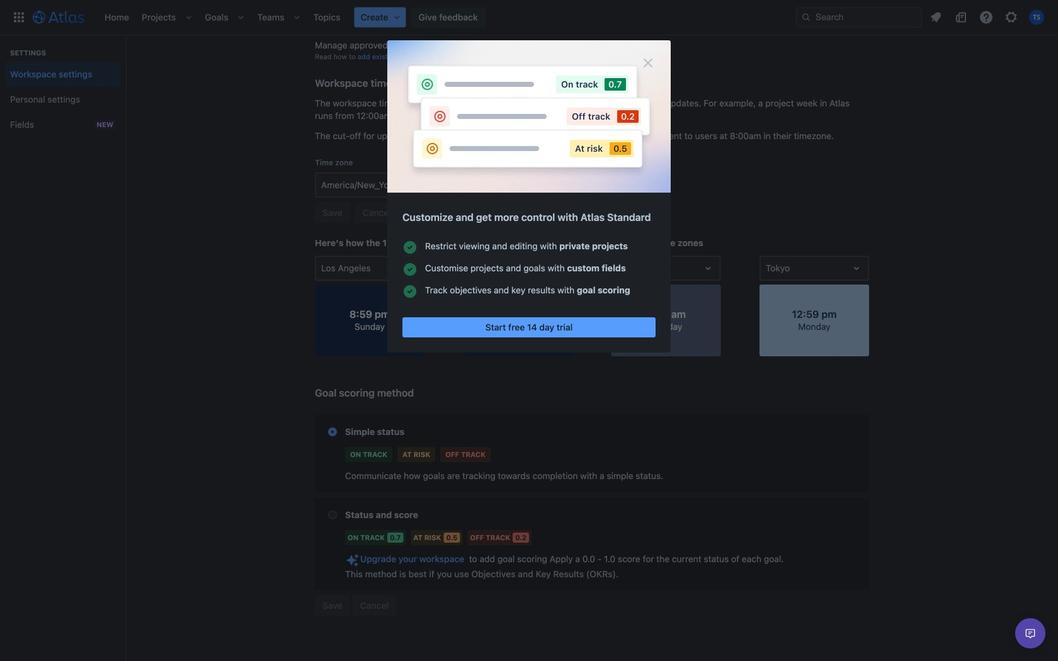 Task type: vqa. For each thing, say whether or not it's contained in the screenshot.
'group'
yes



Task type: describe. For each thing, give the bounding box(es) containing it.
atlas feature image
[[403, 240, 418, 255]]

atlas paid feature image
[[345, 553, 360, 568]]



Task type: locate. For each thing, give the bounding box(es) containing it.
1 open image from the left
[[701, 261, 716, 276]]

an external link image
[[480, 12, 490, 22]]

banner
[[0, 0, 1058, 35]]

1 horizontal spatial open image
[[849, 261, 864, 276]]

1 atlas feature image from the top
[[403, 262, 418, 277]]

2 open image from the left
[[849, 261, 864, 276]]

0 vertical spatial atlas feature image
[[403, 262, 418, 277]]

top element
[[8, 0, 796, 35]]

search image
[[801, 12, 811, 22]]

group
[[5, 35, 121, 141]]

atlas feature image
[[403, 262, 418, 277], [403, 284, 418, 299]]

open image
[[701, 261, 716, 276], [849, 261, 864, 276]]

an external link image
[[474, 40, 484, 50]]

open intercom messenger image
[[1023, 626, 1038, 641]]

0 horizontal spatial open image
[[701, 261, 716, 276]]

2 atlas feature image from the top
[[403, 284, 418, 299]]

close banner image
[[641, 55, 656, 71]]

None search field
[[796, 7, 922, 27]]

Search field
[[796, 7, 922, 27]]

help image
[[979, 10, 994, 25]]

1 vertical spatial atlas feature image
[[403, 284, 418, 299]]

open image
[[553, 178, 568, 193], [404, 261, 420, 276], [553, 261, 568, 276]]



